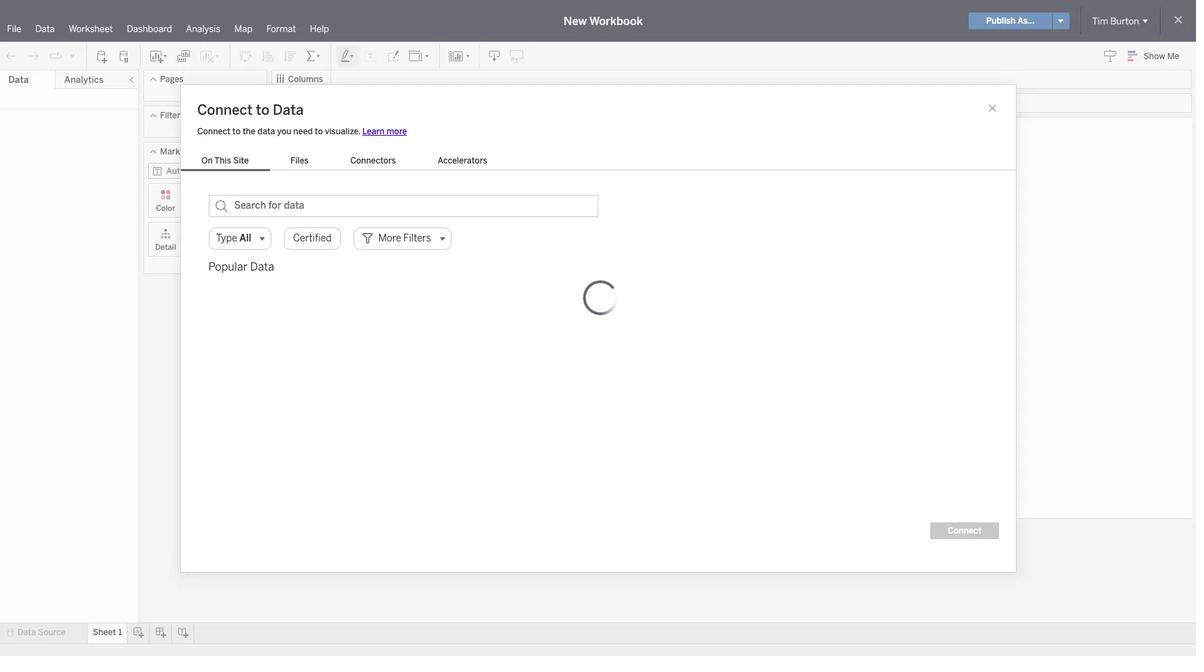 Task type: locate. For each thing, give the bounding box(es) containing it.
list box
[[181, 153, 509, 171]]

certified button
[[284, 227, 341, 250]]

to right the need
[[315, 126, 323, 136]]

connect inside button
[[949, 526, 982, 536]]

data left source
[[17, 628, 36, 638]]

1 horizontal spatial sheet
[[277, 124, 315, 144]]

0 vertical spatial sheet 1
[[277, 124, 327, 144]]

1 horizontal spatial to
[[256, 101, 270, 118]]

to
[[256, 101, 270, 118], [233, 126, 241, 136], [315, 126, 323, 136]]

accelerators
[[438, 156, 488, 165]]

0 vertical spatial sheet
[[277, 124, 315, 144]]

clear sheet image
[[199, 49, 221, 63]]

columns
[[288, 75, 323, 84]]

1 horizontal spatial sheet 1
[[277, 124, 327, 144]]

filters
[[160, 111, 185, 120]]

sheet up files
[[277, 124, 315, 144]]

data
[[35, 24, 55, 34], [8, 75, 29, 85], [273, 101, 304, 118], [250, 260, 274, 273], [17, 628, 36, 638]]

data
[[258, 126, 275, 136]]

publish as...
[[987, 16, 1035, 26]]

sheet
[[277, 124, 315, 144], [93, 628, 116, 638]]

sheet right source
[[93, 628, 116, 638]]

sheet 1 right source
[[93, 628, 122, 638]]

redo image
[[26, 49, 40, 63]]

0 vertical spatial 1
[[318, 124, 327, 144]]

2 vertical spatial connect
[[949, 526, 982, 536]]

1 vertical spatial connect
[[197, 126, 231, 136]]

data source
[[17, 628, 66, 638]]

sheet 1
[[277, 124, 327, 144], [93, 628, 122, 638]]

map
[[234, 24, 253, 34]]

data down undo image
[[8, 75, 29, 85]]

help
[[310, 24, 329, 34]]

dashboard
[[127, 24, 172, 34]]

burton
[[1111, 16, 1140, 26]]

1 right the need
[[318, 124, 327, 144]]

sort descending image
[[283, 49, 297, 63]]

1 vertical spatial sheet 1
[[93, 628, 122, 638]]

file
[[7, 24, 21, 34]]

show
[[1144, 52, 1166, 61]]

totals image
[[306, 49, 322, 63]]

sheet 1 up files
[[277, 124, 327, 144]]

sort ascending image
[[261, 49, 275, 63]]

workbook
[[590, 14, 643, 28]]

files
[[291, 156, 309, 165]]

the
[[243, 126, 256, 136]]

visualize.
[[325, 126, 361, 136]]

1
[[318, 124, 327, 144], [118, 628, 122, 638]]

pages
[[160, 75, 184, 84]]

1 vertical spatial sheet
[[93, 628, 116, 638]]

replay animation image
[[49, 49, 63, 63]]

0 horizontal spatial to
[[233, 126, 241, 136]]

you
[[277, 126, 292, 136]]

to left the in the top of the page
[[233, 126, 241, 136]]

show me button
[[1122, 45, 1193, 67]]

1 vertical spatial 1
[[118, 628, 122, 638]]

to for the
[[233, 126, 241, 136]]

new
[[564, 14, 587, 28]]

connect
[[197, 101, 253, 118], [197, 126, 231, 136], [949, 526, 982, 536]]

collapse image
[[127, 76, 136, 84]]

size
[[198, 204, 213, 213]]

0 horizontal spatial sheet 1
[[93, 628, 122, 638]]

to up data
[[256, 101, 270, 118]]

learn more link
[[363, 126, 407, 136]]

1 right source
[[118, 628, 122, 638]]

0 horizontal spatial 1
[[118, 628, 122, 638]]

need
[[294, 126, 313, 136]]

more
[[387, 126, 407, 136]]

0 vertical spatial connect
[[197, 101, 253, 118]]

show labels image
[[364, 49, 378, 63]]

pause auto updates image
[[118, 49, 132, 63]]

publish
[[987, 16, 1016, 26]]

color
[[156, 204, 175, 213]]



Task type: vqa. For each thing, say whether or not it's contained in the screenshot.
"to"
yes



Task type: describe. For each thing, give the bounding box(es) containing it.
0 horizontal spatial sheet
[[93, 628, 116, 638]]

me
[[1168, 52, 1180, 61]]

to for data
[[256, 101, 270, 118]]

undo image
[[4, 49, 18, 63]]

fit image
[[409, 49, 431, 63]]

connectors
[[351, 156, 396, 165]]

new worksheet image
[[149, 49, 169, 63]]

data up replay animation icon
[[35, 24, 55, 34]]

rows
[[288, 98, 309, 108]]

show/hide cards image
[[448, 49, 471, 63]]

connect for connect to data
[[197, 101, 253, 118]]

publish as... button
[[970, 13, 1053, 29]]

popular
[[209, 260, 248, 273]]

connect to data
[[197, 101, 304, 118]]

tim
[[1093, 16, 1109, 26]]

download image
[[488, 49, 502, 63]]

analysis
[[186, 24, 221, 34]]

marks
[[160, 147, 184, 157]]

show me
[[1144, 52, 1180, 61]]

source
[[38, 628, 66, 638]]

to use edit in desktop, save the workbook outside of personal space image
[[510, 49, 524, 63]]

highlight image
[[340, 49, 356, 63]]

new data source image
[[95, 49, 109, 63]]

swap rows and columns image
[[239, 49, 253, 63]]

on
[[202, 156, 213, 165]]

certified
[[293, 232, 332, 244]]

as...
[[1018, 16, 1035, 26]]

data guide image
[[1104, 49, 1118, 63]]

connect for connect
[[949, 526, 982, 536]]

connect for connect to the data you need to visualize. learn more
[[197, 126, 231, 136]]

on this site
[[202, 156, 249, 165]]

connect to the data you need to visualize. learn more
[[197, 126, 407, 136]]

replay animation image
[[68, 51, 77, 60]]

data up you
[[273, 101, 304, 118]]

2 horizontal spatial to
[[315, 126, 323, 136]]

detail
[[155, 243, 176, 252]]

analytics
[[64, 75, 104, 85]]

new workbook
[[564, 14, 643, 28]]

site
[[233, 156, 249, 165]]

1 horizontal spatial 1
[[318, 124, 327, 144]]

data right popular
[[250, 260, 274, 273]]

format
[[267, 24, 296, 34]]

list box containing on this site
[[181, 153, 509, 171]]

learn
[[363, 126, 385, 136]]

this
[[215, 156, 231, 165]]

duplicate image
[[177, 49, 191, 63]]

connect button
[[931, 523, 1000, 539]]

text
[[238, 204, 253, 213]]

tim burton
[[1093, 16, 1140, 26]]

worksheet
[[69, 24, 113, 34]]

popular data
[[209, 260, 274, 273]]

tooltip
[[193, 243, 218, 252]]

format workbook image
[[386, 49, 400, 63]]



